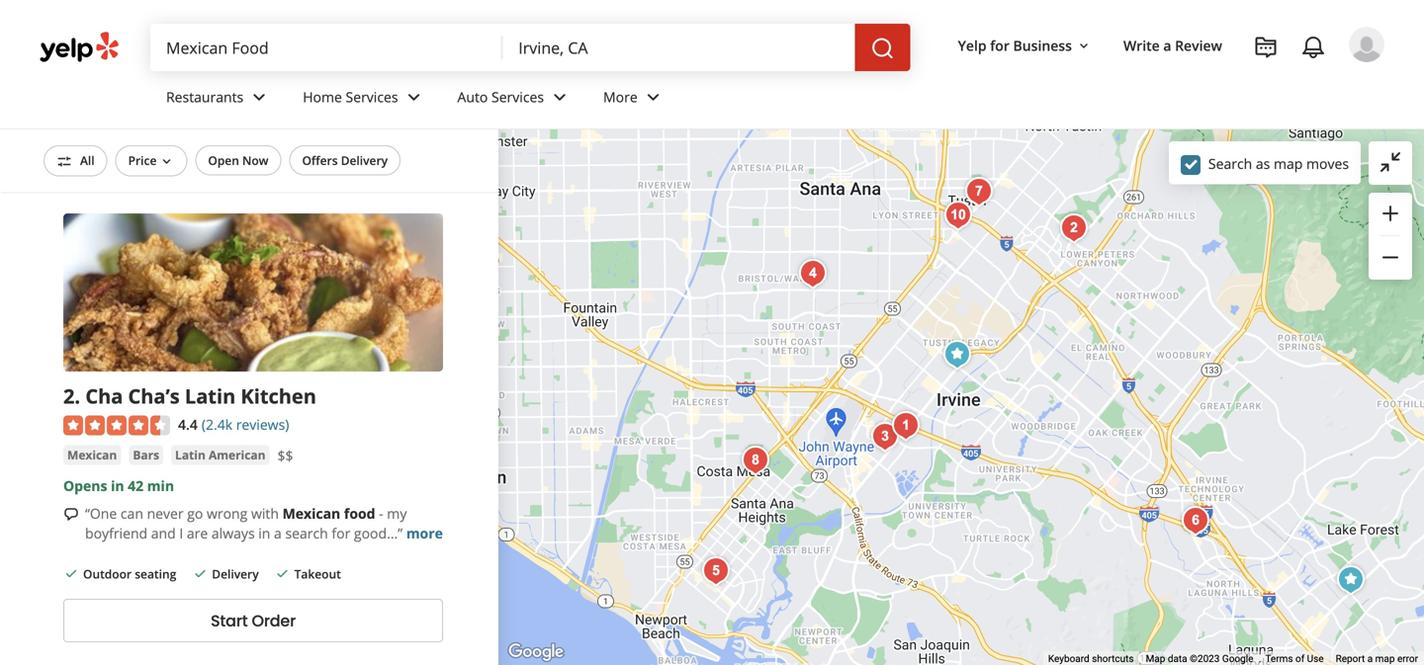 Task type: locate. For each thing, give the bounding box(es) containing it.
16 checkmark v2 image
[[192, 132, 208, 148], [275, 132, 290, 148], [63, 566, 79, 582], [275, 566, 290, 582]]

services for home services
[[346, 88, 398, 106]]

for
[[990, 36, 1010, 55], [332, 524, 350, 543]]

24 chevron down v2 image inside more link
[[642, 85, 665, 109]]

1 vertical spatial a
[[274, 524, 282, 543]]

ambiance
[[350, 70, 414, 89]]

keyboard
[[1048, 653, 1090, 665]]

outdoor down boyfriend
[[83, 566, 132, 583]]

on
[[202, 70, 219, 89]]

can
[[121, 504, 143, 523]]

none field up the
[[166, 37, 487, 58]]

open
[[208, 152, 239, 169]]

google image
[[504, 640, 569, 666]]

a inside - my boyfriend and i are always in a search for good..." more
[[274, 524, 282, 543]]

1 horizontal spatial none field
[[519, 37, 839, 58]]

a right report
[[1368, 653, 1373, 665]]

24 chevron down v2 image inside home services link
[[402, 85, 426, 109]]

2 takeout from the top
[[294, 566, 341, 583]]

0 horizontal spatial and
[[119, 90, 144, 109]]

4.4 link
[[178, 413, 198, 435]]

24 chevron down v2 image
[[248, 85, 271, 109], [642, 85, 665, 109]]

map left error
[[1376, 653, 1395, 665]]

0 vertical spatial more
[[329, 90, 365, 109]]

1 horizontal spatial 24 chevron down v2 image
[[642, 85, 665, 109]]

seating
[[135, 132, 176, 148], [135, 566, 176, 583]]

.
[[316, 70, 319, 89], [75, 383, 80, 410]]

use
[[1307, 653, 1324, 665]]

puesto park place irvine image
[[886, 407, 926, 446]]

go
[[187, 504, 203, 523]]

delivery
[[212, 132, 259, 148], [341, 152, 388, 169], [212, 566, 259, 583]]

1 vertical spatial latin
[[175, 447, 206, 463]]

1 horizontal spatial a
[[1164, 36, 1172, 55]]

0 horizontal spatial mexican
[[67, 447, 117, 463]]

and left i
[[151, 524, 176, 543]]

1 seating from the top
[[135, 132, 176, 148]]

1 none field from the left
[[166, 37, 487, 58]]

1 horizontal spatial 24 chevron down v2 image
[[548, 85, 572, 109]]

16 checkmark v2 image down restaurants
[[192, 132, 208, 148]]

for inside - my boyfriend and i are always in a search for good..." more
[[332, 524, 350, 543]]

takeout down search
[[294, 566, 341, 583]]

and inside . the ambiance was calm and elegant while being casual."
[[119, 90, 144, 109]]

being
[[237, 90, 272, 109]]

2 horizontal spatial mexican
[[282, 504, 341, 523]]

1 horizontal spatial more
[[406, 524, 443, 543]]

mexican link
[[63, 446, 121, 465]]

2 outdoor from the top
[[83, 566, 132, 583]]

cha's
[[128, 383, 180, 410]]

2 vertical spatial mexican
[[282, 504, 341, 523]]

16 checkmark v2 image down casual."
[[275, 132, 290, 148]]

0 vertical spatial food
[[284, 70, 316, 89]]

1 vertical spatial takeout
[[294, 566, 341, 583]]

0 horizontal spatial none field
[[166, 37, 487, 58]]

more link down the
[[329, 90, 365, 109]]

16 filter v2 image
[[56, 154, 72, 170]]

a
[[1164, 36, 1172, 55], [274, 524, 282, 543], [1368, 653, 1373, 665]]

1 horizontal spatial map
[[1376, 653, 1395, 665]]

more link down my
[[406, 524, 443, 543]]

0 vertical spatial for
[[990, 36, 1010, 55]]

0 vertical spatial seating
[[135, 132, 176, 148]]

hole in the wall burger image
[[1331, 561, 1371, 600]]

1 vertical spatial for
[[332, 524, 350, 543]]

takeout up the offers
[[294, 132, 341, 148]]

1 horizontal spatial more link
[[406, 524, 443, 543]]

services right home
[[346, 88, 398, 106]]

mexican up opens
[[67, 447, 117, 463]]

moves
[[1307, 154, 1349, 173]]

- my boyfriend and i are always in a search for good..." more
[[85, 504, 443, 543]]

yelp for business button
[[950, 28, 1100, 63]]

1 vertical spatial more link
[[406, 524, 443, 543]]

seating left 16 checkmark v2 icon
[[135, 566, 176, 583]]

with
[[251, 504, 279, 523]]

1 24 chevron down v2 image from the left
[[248, 85, 271, 109]]

0 vertical spatial takeout
[[294, 132, 341, 148]]

0 horizontal spatial more
[[329, 90, 365, 109]]

map for error
[[1376, 653, 1395, 665]]

$$
[[277, 447, 293, 465]]

projects image
[[1254, 36, 1278, 59]]

report a map error link
[[1336, 653, 1419, 665]]

outdoor
[[83, 132, 132, 148], [83, 566, 132, 583]]

0 horizontal spatial 24 chevron down v2 image
[[248, 85, 271, 109]]

map for moves
[[1274, 154, 1303, 173]]

0 vertical spatial latin
[[185, 383, 236, 410]]

0 horizontal spatial services
[[346, 88, 398, 106]]

puesto los olivos irvine image
[[1176, 502, 1216, 541]]

food left - on the left bottom
[[344, 504, 375, 523]]

1 horizontal spatial and
[[151, 524, 176, 543]]

keyboard shortcuts button
[[1048, 652, 1134, 666]]

user actions element
[[942, 25, 1413, 146]]

(2.4k reviews) link
[[202, 413, 289, 435]]

food up casual."
[[284, 70, 316, 89]]

none field up more link
[[519, 37, 839, 58]]

None field
[[166, 37, 487, 58], [519, 37, 839, 58]]

0 horizontal spatial 24 chevron down v2 image
[[402, 85, 426, 109]]

map
[[1274, 154, 1303, 173], [1376, 653, 1395, 665]]

1 vertical spatial more
[[406, 524, 443, 543]]

1 services from the left
[[346, 88, 398, 106]]

map region
[[352, 9, 1424, 666]]

mexican up search
[[282, 504, 341, 523]]

0 vertical spatial a
[[1164, 36, 1172, 55]]

latin up (2.4k
[[185, 383, 236, 410]]

search as map moves
[[1209, 154, 1349, 173]]

. left cha
[[75, 383, 80, 410]]

1 horizontal spatial mexican
[[223, 70, 281, 89]]

1 vertical spatial food
[[344, 504, 375, 523]]

0 vertical spatial map
[[1274, 154, 1303, 173]]

0 vertical spatial outdoor
[[83, 132, 132, 148]]

1 vertical spatial mexican
[[67, 447, 117, 463]]

2 seating from the top
[[135, 566, 176, 583]]

for right the yelp on the right top of the page
[[990, 36, 1010, 55]]

google
[[1223, 653, 1254, 665]]

1 vertical spatial seating
[[135, 566, 176, 583]]

notifications image
[[1302, 36, 1326, 59]]

0 horizontal spatial map
[[1274, 154, 1303, 173]]

in
[[111, 477, 124, 496], [258, 524, 270, 543]]

opens in 42 min
[[63, 477, 174, 496]]

1 vertical spatial and
[[151, 524, 176, 543]]

4.4
[[178, 415, 198, 434]]

takeout
[[294, 132, 341, 148], [294, 566, 341, 583]]

a for write
[[1164, 36, 1172, 55]]

24 chevron down v2 image left casual."
[[248, 85, 271, 109]]

outdoor seating down boyfriend
[[83, 566, 176, 583]]

latin down 4.4 in the left bottom of the page
[[175, 447, 206, 463]]

1 outdoor from the top
[[83, 132, 132, 148]]

outdoor for 16 close v2 'image' at the top
[[83, 132, 132, 148]]

0 vertical spatial in
[[111, 477, 124, 496]]

2 horizontal spatial a
[[1368, 653, 1373, 665]]

2 none field from the left
[[519, 37, 839, 58]]

price
[[128, 152, 157, 169]]

auto
[[458, 88, 488, 106]]

taqueria el zamorano image
[[793, 254, 833, 294]]

"one can never go wrong with mexican food
[[85, 504, 375, 523]]

error
[[1398, 653, 1419, 665]]

open now button
[[195, 145, 281, 176]]

24 chevron down v2 image right more
[[642, 85, 665, 109]]

1 vertical spatial outdoor
[[83, 566, 132, 583]]

wrong
[[207, 504, 248, 523]]

0 vertical spatial .
[[316, 70, 319, 89]]

0 vertical spatial more link
[[329, 90, 365, 109]]

restaurants
[[166, 88, 244, 106]]

for right search
[[332, 524, 350, 543]]

a down with
[[274, 524, 282, 543]]

latin inside latin american button
[[175, 447, 206, 463]]

1 horizontal spatial services
[[492, 88, 544, 106]]

delivery up open now
[[212, 132, 259, 148]]

. left the
[[316, 70, 319, 89]]

home services link
[[287, 71, 442, 129]]

latin american link
[[171, 446, 270, 465]]

1 vertical spatial outdoor seating
[[83, 566, 176, 583]]

16 pet friendly v2 image
[[63, 41, 79, 57]]

services right auto
[[492, 88, 544, 106]]

outdoor seating
[[83, 132, 176, 148], [83, 566, 176, 583]]

4.4 star rating image
[[63, 416, 170, 436]]

. the ambiance was calm and elegant while being casual."
[[85, 70, 442, 109]]

1 horizontal spatial .
[[316, 70, 319, 89]]

outdoor seating up the price
[[83, 132, 176, 148]]

0 horizontal spatial more link
[[329, 90, 365, 109]]

Near text field
[[519, 37, 839, 58]]

more
[[329, 90, 365, 109], [406, 524, 443, 543]]

delivery inside button
[[341, 152, 388, 169]]

aria kitchen image
[[866, 417, 905, 457]]

2 24 chevron down v2 image from the left
[[642, 85, 665, 109]]

0 vertical spatial outdoor seating
[[83, 132, 176, 148]]

yelp
[[958, 36, 987, 55]]

friendly
[[108, 39, 157, 58]]

info icon image
[[268, 16, 284, 32], [268, 16, 284, 32], [163, 40, 179, 56], [163, 40, 179, 56]]

open now
[[208, 152, 269, 169]]

none field find
[[166, 37, 487, 58]]

start order
[[211, 610, 296, 632]]

"hip
[[85, 70, 112, 89]]

1 outdoor seating from the top
[[83, 132, 176, 148]]

1 vertical spatial in
[[258, 524, 270, 543]]

latin
[[185, 383, 236, 410], [175, 447, 206, 463]]

in down with
[[258, 524, 270, 543]]

1 vertical spatial .
[[75, 383, 80, 410]]

in left 42
[[111, 477, 124, 496]]

(2.4k reviews)
[[202, 415, 289, 434]]

2
[[63, 383, 75, 410]]

delivery right 16 checkmark v2 icon
[[212, 566, 259, 583]]

2 services from the left
[[492, 88, 544, 106]]

more link for "hip modern take on mexican food
[[329, 90, 365, 109]]

none field the near
[[519, 37, 839, 58]]

map right as
[[1274, 154, 1303, 173]]

2 24 chevron down v2 image from the left
[[548, 85, 572, 109]]

take
[[171, 70, 199, 89]]

1 vertical spatial map
[[1376, 653, 1395, 665]]

group
[[1369, 193, 1413, 280]]

zoom out image
[[1379, 246, 1403, 270]]

1 horizontal spatial for
[[990, 36, 1010, 55]]

24 chevron down v2 image inside restaurants link
[[248, 85, 271, 109]]

None search field
[[150, 24, 915, 71]]

. inside . the ambiance was calm and elegant while being casual."
[[316, 70, 319, 89]]

are
[[187, 524, 208, 543]]

more down the
[[329, 90, 365, 109]]

1 horizontal spatial in
[[258, 524, 270, 543]]

0 vertical spatial and
[[119, 90, 144, 109]]

seating up 16 chevron down v2 image
[[135, 132, 176, 148]]

0 horizontal spatial a
[[274, 524, 282, 543]]

cha cha's latin kitchen image
[[1054, 209, 1094, 248]]

and down "modern"
[[119, 90, 144, 109]]

24 chevron down v2 image right auto services
[[548, 85, 572, 109]]

0 horizontal spatial .
[[75, 383, 80, 410]]

always
[[212, 524, 255, 543]]

more link
[[329, 90, 365, 109], [406, 524, 443, 543]]

1 24 chevron down v2 image from the left
[[402, 85, 426, 109]]

playa mesa image
[[696, 552, 736, 592]]

cha
[[85, 383, 123, 410]]

24 chevron down v2 image left auto
[[402, 85, 426, 109]]

outdoor for 16 checkmark v2 image under 16 speech v2 icon
[[83, 566, 132, 583]]

24 chevron down v2 image inside auto services link
[[548, 85, 572, 109]]

24 chevron down v2 image for more
[[642, 85, 665, 109]]

opens
[[63, 477, 107, 496]]

and inside - my boyfriend and i are always in a search for good..." more
[[151, 524, 176, 543]]

a right write
[[1164, 36, 1172, 55]]

tacos el bandido express image
[[960, 172, 999, 212]]

1 vertical spatial delivery
[[341, 152, 388, 169]]

more down my
[[406, 524, 443, 543]]

outdoor up all
[[83, 132, 132, 148]]

0 horizontal spatial food
[[284, 70, 316, 89]]

bars link
[[129, 446, 163, 465]]

mexican
[[223, 70, 281, 89], [67, 447, 117, 463], [282, 504, 341, 523]]

mexican up being
[[223, 70, 281, 89]]

delivery right the offers
[[341, 152, 388, 169]]

0 horizontal spatial for
[[332, 524, 350, 543]]

1 horizontal spatial food
[[344, 504, 375, 523]]

collapse map image
[[1379, 150, 1403, 174]]

2 vertical spatial a
[[1368, 653, 1373, 665]]

24 chevron down v2 image
[[402, 85, 426, 109], [548, 85, 572, 109]]



Task type: describe. For each thing, give the bounding box(es) containing it.
search
[[1209, 154, 1253, 173]]

cha cha's latin kitchen link
[[85, 383, 316, 410]]

2 . cha cha's latin kitchen
[[63, 383, 316, 410]]

&
[[189, 16, 199, 35]]

business categories element
[[150, 71, 1385, 129]]

bars
[[133, 447, 159, 463]]

modern
[[116, 70, 167, 89]]

el mesquitito grill image
[[736, 441, 776, 481]]

mexican inside button
[[67, 447, 117, 463]]

16 checkmark v2 image down search
[[275, 566, 290, 582]]

more link for "one can never go wrong with mexican food
[[406, 524, 443, 543]]

map data ©2023 google
[[1146, 653, 1254, 665]]

the
[[323, 70, 347, 89]]

filters group
[[40, 145, 405, 176]]

start
[[211, 610, 248, 632]]

-
[[379, 504, 383, 523]]

offers delivery
[[302, 152, 388, 169]]

minority-
[[83, 16, 141, 35]]

more inside - my boyfriend and i are always in a search for good..." more
[[406, 524, 443, 543]]

16 chevron down v2 image
[[159, 154, 174, 170]]

shortcuts
[[1092, 653, 1134, 665]]

owned
[[141, 16, 185, 35]]

report a map error
[[1336, 653, 1419, 665]]

bars button
[[129, 446, 163, 465]]

pet
[[83, 39, 104, 58]]

now
[[242, 152, 269, 169]]

search image
[[871, 37, 895, 60]]

home services
[[303, 88, 398, 106]]

2 outdoor seating from the top
[[83, 566, 176, 583]]

as
[[1256, 154, 1270, 173]]

latin american
[[175, 447, 266, 463]]

16 speech v2 image
[[63, 507, 79, 523]]

while
[[199, 90, 233, 109]]

my
[[387, 504, 407, 523]]

min
[[147, 477, 174, 496]]

minority-owned & operated
[[83, 16, 262, 35]]

a for report
[[1368, 653, 1373, 665]]

kitchen
[[241, 383, 316, 410]]

more link
[[588, 71, 681, 129]]

holé molé image
[[939, 196, 978, 235]]

report
[[1336, 653, 1365, 665]]

"one
[[85, 504, 117, 523]]

"hip modern take on mexican food
[[85, 70, 316, 89]]

write a review
[[1124, 36, 1223, 55]]

terms of use link
[[1266, 653, 1324, 665]]

search
[[285, 524, 328, 543]]

yelp for business
[[958, 36, 1072, 55]]

16 checkmark v2 image
[[192, 566, 208, 582]]

16 checkmark v2 image down 16 speech v2 icon
[[63, 566, 79, 582]]

0 vertical spatial delivery
[[212, 132, 259, 148]]

2 vertical spatial delivery
[[212, 566, 259, 583]]

latin american button
[[171, 446, 270, 465]]

zoom in image
[[1379, 202, 1403, 225]]

casual."
[[276, 90, 325, 109]]

42
[[128, 477, 144, 496]]

good..."
[[354, 524, 403, 543]]

calm
[[85, 90, 116, 109]]

reviews)
[[236, 415, 289, 434]]

16 chevron down v2 image
[[1076, 38, 1092, 54]]

all button
[[44, 145, 107, 176]]

auto services
[[458, 88, 544, 106]]

16 close v2 image
[[63, 132, 79, 148]]

el pollo loco image
[[938, 335, 977, 375]]

0 vertical spatial mexican
[[223, 70, 281, 89]]

more
[[603, 88, 638, 106]]

write a review link
[[1116, 28, 1231, 63]]

home
[[303, 88, 342, 106]]

24 chevron down v2 image for auto services
[[548, 85, 572, 109]]

never
[[147, 504, 184, 523]]

offers delivery button
[[289, 145, 401, 176]]

(2.4k
[[202, 415, 233, 434]]

of
[[1296, 653, 1305, 665]]

was
[[417, 70, 442, 89]]

terms
[[1266, 653, 1293, 665]]

keyboard shortcuts
[[1048, 653, 1134, 665]]

for inside 'button'
[[990, 36, 1010, 55]]

bob b. image
[[1349, 27, 1385, 62]]

restaurants link
[[150, 71, 287, 129]]

price button
[[115, 145, 187, 176]]

1 takeout from the top
[[294, 132, 341, 148]]

24 chevron down v2 image for home services
[[402, 85, 426, 109]]

start order link
[[63, 599, 443, 643]]

i
[[179, 524, 183, 543]]

data
[[1168, 653, 1188, 665]]

business
[[1013, 36, 1072, 55]]

american
[[209, 447, 266, 463]]

24 chevron down v2 image for restaurants
[[248, 85, 271, 109]]

mexican button
[[63, 446, 121, 465]]

offers
[[302, 152, 338, 169]]

terms of use
[[1266, 653, 1324, 665]]

in inside - my boyfriend and i are always in a search for good..." more
[[258, 524, 270, 543]]

boyfriend
[[85, 524, 148, 543]]

services for auto services
[[492, 88, 544, 106]]

Find text field
[[166, 37, 487, 58]]

review
[[1175, 36, 1223, 55]]

pet friendly
[[83, 39, 157, 58]]

©2023
[[1190, 653, 1220, 665]]

0 horizontal spatial in
[[111, 477, 124, 496]]

write
[[1124, 36, 1160, 55]]

all
[[80, 152, 95, 169]]



Task type: vqa. For each thing, say whether or not it's contained in the screenshot.
the Write
yes



